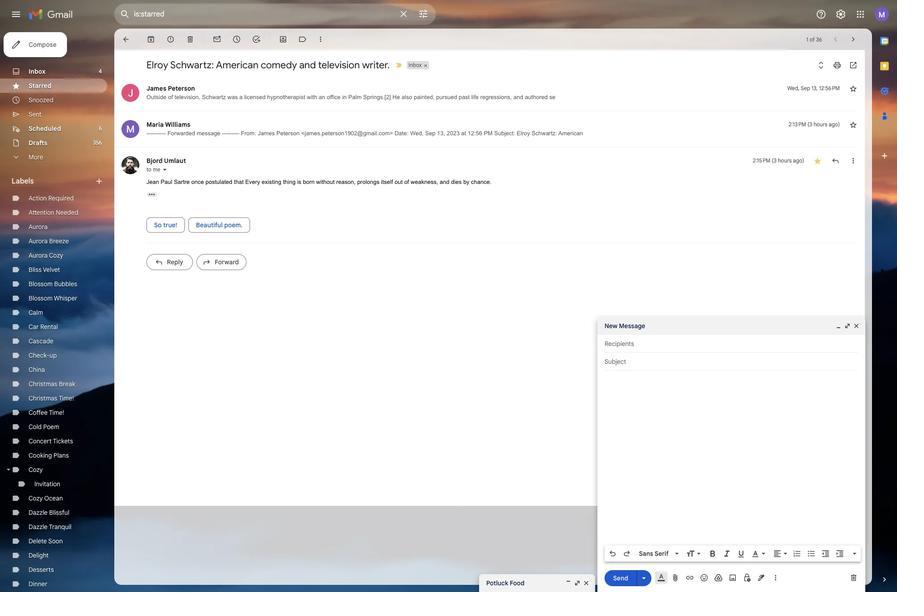 Task type: describe. For each thing, give the bounding box(es) containing it.
desserts link
[[29, 566, 54, 574]]

Message Body text field
[[605, 375, 859, 543]]

from:
[[241, 130, 256, 137]]

3 - from the left
[[150, 130, 152, 137]]

close image for new message
[[854, 323, 861, 330]]

19 - from the left
[[238, 130, 240, 137]]

attention needed link
[[29, 209, 78, 217]]

settings image
[[836, 9, 847, 20]]

labels heading
[[12, 177, 95, 186]]

1 of 36
[[807, 36, 823, 43]]

tranquil
[[49, 523, 72, 531]]

writer.
[[362, 59, 390, 71]]

car
[[29, 323, 39, 331]]

6
[[99, 125, 102, 132]]

up
[[50, 352, 57, 360]]

bold ‪(⌘b)‬ image
[[709, 550, 718, 559]]

move to inbox image
[[279, 35, 288, 44]]

snooze image
[[232, 35, 241, 44]]

2:15 pm (3 hours ago) cell
[[753, 156, 805, 165]]

10 - from the left
[[164, 130, 166, 137]]

without
[[316, 179, 335, 185]]

rental
[[40, 323, 58, 331]]

concert
[[29, 438, 52, 446]]

add to tasks image
[[252, 35, 261, 44]]

new message dialog
[[598, 317, 866, 593]]

born
[[303, 179, 315, 185]]

0 vertical spatial cozy
[[49, 252, 63, 260]]

once
[[191, 179, 204, 185]]

office
[[327, 94, 341, 101]]

cascade
[[29, 337, 53, 345]]

5 - from the left
[[154, 130, 156, 137]]

not starred image for peterson
[[850, 84, 859, 93]]

more image
[[316, 35, 325, 44]]

james peterson
[[147, 84, 195, 93]]

delete soon
[[29, 538, 63, 546]]

compose button
[[4, 32, 67, 57]]

inbox for inbox button
[[409, 62, 422, 68]]

new message
[[605, 322, 646, 330]]

16 - from the left
[[232, 130, 234, 137]]

blossom bubbles link
[[29, 280, 77, 288]]

with
[[307, 94, 317, 101]]

christmas break link
[[29, 380, 75, 388]]

4 - from the left
[[152, 130, 154, 137]]

action required
[[29, 194, 74, 202]]

snoozed
[[29, 96, 53, 104]]

Search mail text field
[[134, 10, 393, 19]]

outside
[[147, 94, 167, 101]]

palm
[[349, 94, 362, 101]]

cozy for cozy ocean
[[29, 495, 43, 503]]

recipients
[[605, 340, 635, 348]]

cozy for the cozy 'link'
[[29, 466, 43, 474]]

Subject field
[[605, 358, 859, 366]]

by
[[464, 179, 470, 185]]

discard draft ‪(⌘⇧d)‬ image
[[850, 574, 859, 583]]

aurora for aurora link on the left top of the page
[[29, 223, 48, 231]]

1 vertical spatial and
[[514, 94, 524, 101]]

older image
[[850, 35, 859, 44]]

calm
[[29, 309, 43, 317]]

13 - from the left
[[226, 130, 228, 137]]

0 vertical spatial james
[[147, 84, 167, 93]]

1 horizontal spatial of
[[405, 179, 410, 185]]

wed, sep 13, 12:56 pm
[[788, 85, 841, 92]]

not starred image for williams
[[850, 120, 859, 129]]

2:13 pm (3 hours ago) cell
[[789, 120, 841, 129]]

so true!
[[154, 221, 177, 229]]

insert photo image
[[729, 574, 738, 583]]

tickets
[[53, 438, 73, 446]]

archive image
[[147, 35, 156, 44]]

was
[[228, 94, 238, 101]]

past
[[459, 94, 470, 101]]

delete image
[[186, 35, 195, 44]]

hours for 2:15 pm
[[779, 157, 792, 164]]

1 horizontal spatial and
[[440, 179, 450, 185]]

0 horizontal spatial american
[[216, 59, 259, 71]]

sans
[[640, 550, 654, 558]]

wed, sep 13, 12:56 pm cell
[[788, 84, 841, 93]]

cooking plans
[[29, 452, 69, 460]]

italic ‪(⌘i)‬ image
[[723, 550, 732, 559]]

bubbles
[[54, 280, 77, 288]]

ago) for 2:15 pm (3 hours ago)
[[794, 157, 805, 164]]

2:15 pm
[[753, 157, 771, 164]]

maria
[[147, 121, 164, 129]]

send
[[614, 575, 629, 583]]

existing
[[262, 179, 282, 185]]

invitation
[[34, 480, 60, 489]]

dinner
[[29, 581, 47, 589]]

14 - from the left
[[228, 130, 230, 137]]

cozy ocean link
[[29, 495, 63, 503]]

reply link
[[147, 254, 193, 270]]

calm link
[[29, 309, 43, 317]]

<james.peterson1902@gmail.com>
[[302, 130, 393, 137]]

regressions,
[[481, 94, 512, 101]]

close image for potluck food
[[583, 580, 590, 587]]

williams
[[165, 121, 191, 129]]

---------- forwarded message --------- from: james peterson <james.peterson1902@gmail.com> date: wed, sep 13, 2023 at 12:56 pm subject: elroy schwartz: american
[[147, 130, 583, 137]]

umlaut
[[164, 157, 186, 165]]

delight link
[[29, 552, 49, 560]]

break
[[59, 380, 75, 388]]

8 - from the left
[[160, 130, 162, 137]]

so
[[154, 221, 162, 229]]

concert tickets
[[29, 438, 73, 446]]

insert emoji ‪(⌘⇧2)‬ image
[[700, 574, 709, 583]]

undo ‪(⌘z)‬ image
[[609, 550, 618, 559]]

sent
[[29, 110, 42, 118]]

0 horizontal spatial 13,
[[437, 130, 446, 137]]

message
[[197, 130, 221, 137]]

12 - from the left
[[224, 130, 226, 137]]

labels navigation
[[0, 29, 114, 593]]

numbered list ‪(⌘⇧7)‬ image
[[793, 550, 802, 559]]

action
[[29, 194, 47, 202]]

6 - from the left
[[156, 130, 158, 137]]

needed
[[56, 209, 78, 217]]

1 vertical spatial wed,
[[410, 130, 424, 137]]

time! for coffee time!
[[49, 409, 64, 417]]

cozy ocean
[[29, 495, 63, 503]]

pursued
[[437, 94, 458, 101]]

inbox button
[[407, 61, 423, 69]]

formatting options toolbar
[[605, 546, 862, 562]]

attention
[[29, 209, 54, 217]]

insert files using drive image
[[715, 574, 724, 583]]

starred image
[[814, 156, 823, 165]]

pop out image for potluck food
[[574, 580, 581, 587]]

required
[[48, 194, 74, 202]]

17 - from the left
[[234, 130, 236, 137]]

reason,
[[337, 179, 356, 185]]

0 vertical spatial elroy
[[147, 59, 168, 71]]

more formatting options image
[[851, 550, 860, 559]]

forward link
[[197, 254, 247, 270]]

whisper
[[54, 295, 77, 303]]

television
[[318, 59, 360, 71]]

15 - from the left
[[230, 130, 232, 137]]

search mail image
[[117, 6, 133, 22]]

painted,
[[414, 94, 435, 101]]

blossom whisper link
[[29, 295, 77, 303]]

blossom for blossom whisper
[[29, 295, 53, 303]]

at
[[462, 130, 467, 137]]

licensed
[[244, 94, 266, 101]]

prolongs
[[357, 179, 380, 185]]

soon
[[48, 538, 63, 546]]

scheduled
[[29, 125, 61, 133]]

toggle confidential mode image
[[743, 574, 752, 583]]

wed, inside cell
[[788, 85, 800, 92]]

sans serif option
[[638, 550, 674, 559]]

hypnotherapist
[[267, 94, 305, 101]]

blossom whisper
[[29, 295, 77, 303]]

me
[[153, 166, 160, 173]]

0 horizontal spatial peterson
[[168, 84, 195, 93]]



Task type: locate. For each thing, give the bounding box(es) containing it.
1 vertical spatial james
[[258, 130, 275, 137]]

1 not starred image from the top
[[850, 84, 859, 93]]

0 vertical spatial sep
[[802, 85, 811, 92]]

schwartz: down se
[[532, 130, 558, 137]]

Starred checkbox
[[814, 156, 823, 165]]

tab list
[[873, 29, 898, 560]]

ago) left starred checkbox
[[794, 157, 805, 164]]

to
[[147, 166, 152, 173]]

aurora for aurora cozy
[[29, 252, 48, 260]]

inbox inside button
[[409, 62, 422, 68]]

0 horizontal spatial (3
[[772, 157, 777, 164]]

1 vertical spatial elroy
[[517, 130, 531, 137]]

356
[[93, 139, 102, 146]]

potluck food
[[487, 580, 525, 588]]

christmas break
[[29, 380, 75, 388]]

postulated
[[206, 179, 233, 185]]

0 horizontal spatial pop out image
[[574, 580, 581, 587]]

springs.[2]
[[364, 94, 391, 101]]

check-
[[29, 352, 50, 360]]

peterson down hypnotherapist
[[277, 130, 300, 137]]

ago) for 2:13 pm (3 hours ago)
[[830, 121, 841, 128]]

christmas for christmas break
[[29, 380, 57, 388]]

sep inside cell
[[802, 85, 811, 92]]

1 dazzle from the top
[[29, 509, 48, 517]]

0 vertical spatial aurora
[[29, 223, 48, 231]]

1 horizontal spatial schwartz:
[[532, 130, 558, 137]]

paul
[[161, 179, 172, 185]]

show trimmed content image
[[147, 192, 157, 197]]

0 horizontal spatial inbox
[[29, 67, 46, 76]]

of down "james peterson"
[[168, 94, 173, 101]]

more button
[[0, 150, 107, 164]]

2 vertical spatial aurora
[[29, 252, 48, 260]]

(3
[[808, 121, 813, 128], [772, 157, 777, 164]]

cozy down the breeze
[[49, 252, 63, 260]]

ago) left not starred checkbox
[[830, 121, 841, 128]]

1 horizontal spatial james
[[258, 130, 275, 137]]

hours inside cell
[[779, 157, 792, 164]]

2 - from the left
[[149, 130, 150, 137]]

action required link
[[29, 194, 74, 202]]

inbox up starred at left
[[29, 67, 46, 76]]

0 vertical spatial (3
[[808, 121, 813, 128]]

peterson up television,
[[168, 84, 195, 93]]

aurora up bliss
[[29, 252, 48, 260]]

insert link ‪(⌘k)‬ image
[[686, 574, 695, 583]]

1 vertical spatial sep
[[426, 130, 436, 137]]

more
[[29, 153, 43, 161]]

not starred image right 12:56 pm
[[850, 84, 859, 93]]

1
[[807, 36, 809, 43]]

labels image
[[299, 35, 307, 44]]

ocean
[[44, 495, 63, 503]]

36
[[817, 36, 823, 43]]

1 horizontal spatial 13,
[[812, 85, 819, 92]]

report spam image
[[166, 35, 175, 44]]

1 - from the left
[[147, 130, 149, 137]]

back to starred image
[[122, 35, 131, 44]]

aurora link
[[29, 223, 48, 231]]

china link
[[29, 366, 45, 374]]

christmas down china
[[29, 380, 57, 388]]

0 horizontal spatial close image
[[583, 580, 590, 587]]

indent more ‪(⌘])‬ image
[[836, 550, 845, 559]]

authored
[[525, 94, 548, 101]]

hours inside "cell"
[[814, 121, 828, 128]]

1 christmas from the top
[[29, 380, 57, 388]]

1 horizontal spatial elroy
[[517, 130, 531, 137]]

time! down break
[[59, 395, 74, 403]]

desserts
[[29, 566, 54, 574]]

cold poem
[[29, 423, 59, 431]]

dies
[[451, 179, 462, 185]]

1 horizontal spatial pop out image
[[845, 323, 852, 330]]

concert tickets link
[[29, 438, 73, 446]]

1 vertical spatial close image
[[583, 580, 590, 587]]

(3 for 2:15 pm
[[772, 157, 777, 164]]

aurora breeze link
[[29, 237, 69, 245]]

dazzle down cozy ocean link
[[29, 509, 48, 517]]

(3 inside "cell"
[[808, 121, 813, 128]]

Not starred checkbox
[[850, 84, 859, 93]]

1 vertical spatial time!
[[49, 409, 64, 417]]

james up outside in the top of the page
[[147, 84, 167, 93]]

11 - from the left
[[222, 130, 224, 137]]

inbox link
[[29, 67, 46, 76]]

coffee time!
[[29, 409, 64, 417]]

cozy down cooking
[[29, 466, 43, 474]]

13, left 12:56 pm
[[812, 85, 819, 92]]

bjord umlaut
[[147, 157, 186, 165]]

se
[[550, 94, 556, 101]]

redo ‪(⌘y)‬ image
[[623, 550, 632, 559]]

dazzle tranquil link
[[29, 523, 72, 531]]

to me
[[147, 166, 160, 173]]

0 vertical spatial dazzle
[[29, 509, 48, 517]]

1 horizontal spatial peterson
[[277, 130, 300, 137]]

forward
[[215, 258, 239, 266]]

minimize image
[[836, 323, 843, 330], [565, 580, 573, 587]]

check-up
[[29, 352, 57, 360]]

(3 inside cell
[[772, 157, 777, 164]]

sartre
[[174, 179, 190, 185]]

13,
[[812, 85, 819, 92], [437, 130, 446, 137]]

0 vertical spatial ago)
[[830, 121, 841, 128]]

2023
[[447, 130, 460, 137]]

13, inside cell
[[812, 85, 819, 92]]

drafts
[[29, 139, 47, 147]]

aurora down the attention
[[29, 223, 48, 231]]

ago) inside "cell"
[[830, 121, 841, 128]]

and down labels icon
[[300, 59, 316, 71]]

0 vertical spatial not starred image
[[850, 84, 859, 93]]

not starred image
[[850, 84, 859, 93], [850, 120, 859, 129]]

0 vertical spatial pop out image
[[845, 323, 852, 330]]

support image
[[817, 9, 827, 20]]

car rental link
[[29, 323, 58, 331]]

2 not starred image from the top
[[850, 120, 859, 129]]

blossom up calm link
[[29, 295, 53, 303]]

blossom down 'bliss velvet' 'link' at the left top of page
[[29, 280, 53, 288]]

elroy down archive "image"
[[147, 59, 168, 71]]

None search field
[[114, 4, 436, 25]]

delete
[[29, 538, 47, 546]]

inbox inside labels navigation
[[29, 67, 46, 76]]

aurora
[[29, 223, 48, 231], [29, 237, 48, 245], [29, 252, 48, 260]]

(3 right 2:15 pm on the right top
[[772, 157, 777, 164]]

time!
[[59, 395, 74, 403], [49, 409, 64, 417]]

2 aurora from the top
[[29, 237, 48, 245]]

3 aurora from the top
[[29, 252, 48, 260]]

bulleted list ‪(⌘⇧8)‬ image
[[808, 550, 817, 559]]

0 horizontal spatial of
[[168, 94, 173, 101]]

0 vertical spatial time!
[[59, 395, 74, 403]]

2 vertical spatial cozy
[[29, 495, 43, 503]]

poem
[[43, 423, 59, 431]]

Not starred checkbox
[[850, 120, 859, 129]]

blossom for blossom bubbles
[[29, 280, 53, 288]]

2 blossom from the top
[[29, 295, 53, 303]]

dazzle
[[29, 509, 48, 517], [29, 523, 48, 531]]

minimize image inside new message dialog
[[836, 323, 843, 330]]

1 vertical spatial not starred image
[[850, 120, 859, 129]]

blossom
[[29, 280, 53, 288], [29, 295, 53, 303]]

chance.
[[472, 179, 492, 185]]

0 vertical spatial blossom
[[29, 280, 53, 288]]

0 horizontal spatial minimize image
[[565, 580, 573, 587]]

1 vertical spatial pop out image
[[574, 580, 581, 587]]

insert signature image
[[758, 574, 767, 583]]

1 vertical spatial peterson
[[277, 130, 300, 137]]

1 horizontal spatial (3
[[808, 121, 813, 128]]

schwartz
[[202, 94, 226, 101]]

life
[[472, 94, 479, 101]]

beautiful
[[196, 221, 223, 229]]

aurora cozy
[[29, 252, 63, 260]]

check-up link
[[29, 352, 57, 360]]

james
[[147, 84, 167, 93], [258, 130, 275, 137]]

aurora down aurora link on the left top of the page
[[29, 237, 48, 245]]

pop out image
[[845, 323, 852, 330], [574, 580, 581, 587]]

more send options image
[[640, 574, 649, 583]]

close image
[[854, 323, 861, 330], [583, 580, 590, 587]]

dazzle for dazzle tranquil
[[29, 523, 48, 531]]

1 vertical spatial (3
[[772, 157, 777, 164]]

2 christmas from the top
[[29, 395, 57, 403]]

hours for 2:13 pm
[[814, 121, 828, 128]]

time! up poem
[[49, 409, 64, 417]]

9 - from the left
[[162, 130, 164, 137]]

0 horizontal spatial james
[[147, 84, 167, 93]]

7 - from the left
[[158, 130, 160, 137]]

pm
[[484, 130, 493, 137]]

minimize image for new message
[[836, 323, 843, 330]]

1 vertical spatial dazzle
[[29, 523, 48, 531]]

0 vertical spatial hours
[[814, 121, 828, 128]]

0 horizontal spatial and
[[300, 59, 316, 71]]

0 vertical spatial wed,
[[788, 85, 800, 92]]

cozy left ocean
[[29, 495, 43, 503]]

1 vertical spatial american
[[559, 130, 583, 137]]

he
[[393, 94, 400, 101]]

1 horizontal spatial wed,
[[788, 85, 800, 92]]

jean
[[147, 179, 159, 185]]

an
[[319, 94, 326, 101]]

1 vertical spatial christmas
[[29, 395, 57, 403]]

2 horizontal spatial and
[[514, 94, 524, 101]]

advanced search options image
[[415, 5, 433, 23]]

dazzle blissful
[[29, 509, 69, 517]]

dazzle up delete
[[29, 523, 48, 531]]

out
[[395, 179, 403, 185]]

and
[[300, 59, 316, 71], [514, 94, 524, 101], [440, 179, 450, 185]]

of right out
[[405, 179, 410, 185]]

0 vertical spatial 13,
[[812, 85, 819, 92]]

1 vertical spatial blossom
[[29, 295, 53, 303]]

starred link
[[29, 82, 51, 90]]

message
[[620, 322, 646, 330]]

and left dies
[[440, 179, 450, 185]]

2 vertical spatial of
[[405, 179, 410, 185]]

1 horizontal spatial hours
[[814, 121, 828, 128]]

dazzle for dazzle blissful
[[29, 509, 48, 517]]

2 vertical spatial and
[[440, 179, 450, 185]]

0 horizontal spatial schwartz:
[[170, 59, 214, 71]]

2 dazzle from the top
[[29, 523, 48, 531]]

clear search image
[[395, 5, 413, 23]]

ago) inside cell
[[794, 157, 805, 164]]

of for 1
[[810, 36, 816, 43]]

cooking
[[29, 452, 52, 460]]

2 horizontal spatial of
[[810, 36, 816, 43]]

date:
[[395, 130, 409, 137]]

0 vertical spatial christmas
[[29, 380, 57, 388]]

0 vertical spatial schwartz:
[[170, 59, 214, 71]]

christmas time!
[[29, 395, 74, 403]]

weakness,
[[411, 179, 439, 185]]

dinner link
[[29, 581, 47, 589]]

elroy right subject:
[[517, 130, 531, 137]]

cozy link
[[29, 466, 43, 474]]

attach files image
[[672, 574, 681, 583]]

minimize image for potluck food
[[565, 580, 573, 587]]

wed, right 'date:'
[[410, 130, 424, 137]]

1 vertical spatial schwartz:
[[532, 130, 558, 137]]

main menu image
[[11, 9, 21, 20]]

1 vertical spatial minimize image
[[565, 580, 573, 587]]

1 horizontal spatial inbox
[[409, 62, 422, 68]]

true!
[[163, 221, 177, 229]]

more options image
[[774, 574, 779, 583]]

delight
[[29, 552, 49, 560]]

comedy
[[261, 59, 297, 71]]

0 vertical spatial and
[[300, 59, 316, 71]]

outside of television, schwartz was a licensed hypnotherapist with an office in palm springs.[2] he also painted, pursued past life regressions, and authored se
[[147, 94, 556, 101]]

indent less ‪(⌘[)‬ image
[[822, 550, 831, 559]]

subject:
[[495, 130, 516, 137]]

christmas for christmas time!
[[29, 395, 57, 403]]

attention needed
[[29, 209, 78, 217]]

list containing james peterson
[[114, 75, 859, 277]]

sent link
[[29, 110, 42, 118]]

christmas up coffee time! link
[[29, 395, 57, 403]]

of right 1
[[810, 36, 816, 43]]

1 vertical spatial ago)
[[794, 157, 805, 164]]

james right the from:
[[258, 130, 275, 137]]

0 horizontal spatial ago)
[[794, 157, 805, 164]]

wed, left 12:56 pm
[[788, 85, 800, 92]]

show details image
[[162, 167, 168, 173]]

hours right 2:13 pm
[[814, 121, 828, 128]]

christmas time! link
[[29, 395, 74, 403]]

1 horizontal spatial minimize image
[[836, 323, 843, 330]]

0 horizontal spatial elroy
[[147, 59, 168, 71]]

1 horizontal spatial american
[[559, 130, 583, 137]]

0 horizontal spatial wed,
[[410, 130, 424, 137]]

1 horizontal spatial close image
[[854, 323, 861, 330]]

1 aurora from the top
[[29, 223, 48, 231]]

(3 right 2:13 pm
[[808, 121, 813, 128]]

18 - from the left
[[236, 130, 238, 137]]

sep left the 2023
[[426, 130, 436, 137]]

velvet
[[43, 266, 60, 274]]

(3 for 2:13 pm
[[808, 121, 813, 128]]

13, left the 2023
[[437, 130, 446, 137]]

1 vertical spatial of
[[168, 94, 173, 101]]

not starred image down not starred option
[[850, 120, 859, 129]]

inbox for inbox link
[[29, 67, 46, 76]]

1 horizontal spatial sep
[[802, 85, 811, 92]]

time! for christmas time!
[[59, 395, 74, 403]]

inbox up also at the top left of page
[[409, 62, 422, 68]]

sep left 12:56 pm
[[802, 85, 811, 92]]

list
[[114, 75, 859, 277]]

underline ‪(⌘u)‬ image
[[737, 550, 746, 559]]

2:13 pm
[[789, 121, 807, 128]]

bliss velvet
[[29, 266, 60, 274]]

hours right 2:15 pm on the right top
[[779, 157, 792, 164]]

aurora for aurora breeze
[[29, 237, 48, 245]]

0 vertical spatial minimize image
[[836, 323, 843, 330]]

0 vertical spatial peterson
[[168, 84, 195, 93]]

1 vertical spatial cozy
[[29, 466, 43, 474]]

0 vertical spatial american
[[216, 59, 259, 71]]

1 vertical spatial aurora
[[29, 237, 48, 245]]

pop out image for new message
[[845, 323, 852, 330]]

1 blossom from the top
[[29, 280, 53, 288]]

inbox
[[409, 62, 422, 68], [29, 67, 46, 76]]

schwartz: down delete icon on the top left
[[170, 59, 214, 71]]

0 horizontal spatial hours
[[779, 157, 792, 164]]

and left authored
[[514, 94, 524, 101]]

-
[[147, 130, 149, 137], [149, 130, 150, 137], [150, 130, 152, 137], [152, 130, 154, 137], [154, 130, 156, 137], [156, 130, 158, 137], [158, 130, 160, 137], [160, 130, 162, 137], [162, 130, 164, 137], [164, 130, 166, 137], [222, 130, 224, 137], [224, 130, 226, 137], [226, 130, 228, 137], [228, 130, 230, 137], [230, 130, 232, 137], [232, 130, 234, 137], [234, 130, 236, 137], [236, 130, 238, 137], [238, 130, 240, 137]]

0 vertical spatial of
[[810, 36, 816, 43]]

gmail image
[[29, 5, 77, 23]]

1 vertical spatial hours
[[779, 157, 792, 164]]

0 horizontal spatial sep
[[426, 130, 436, 137]]

1 vertical spatial 13,
[[437, 130, 446, 137]]

of for outside
[[168, 94, 173, 101]]

car rental
[[29, 323, 58, 331]]

0 vertical spatial close image
[[854, 323, 861, 330]]

1 horizontal spatial ago)
[[830, 121, 841, 128]]



Task type: vqa. For each thing, say whether or not it's contained in the screenshot.
Cooking
yes



